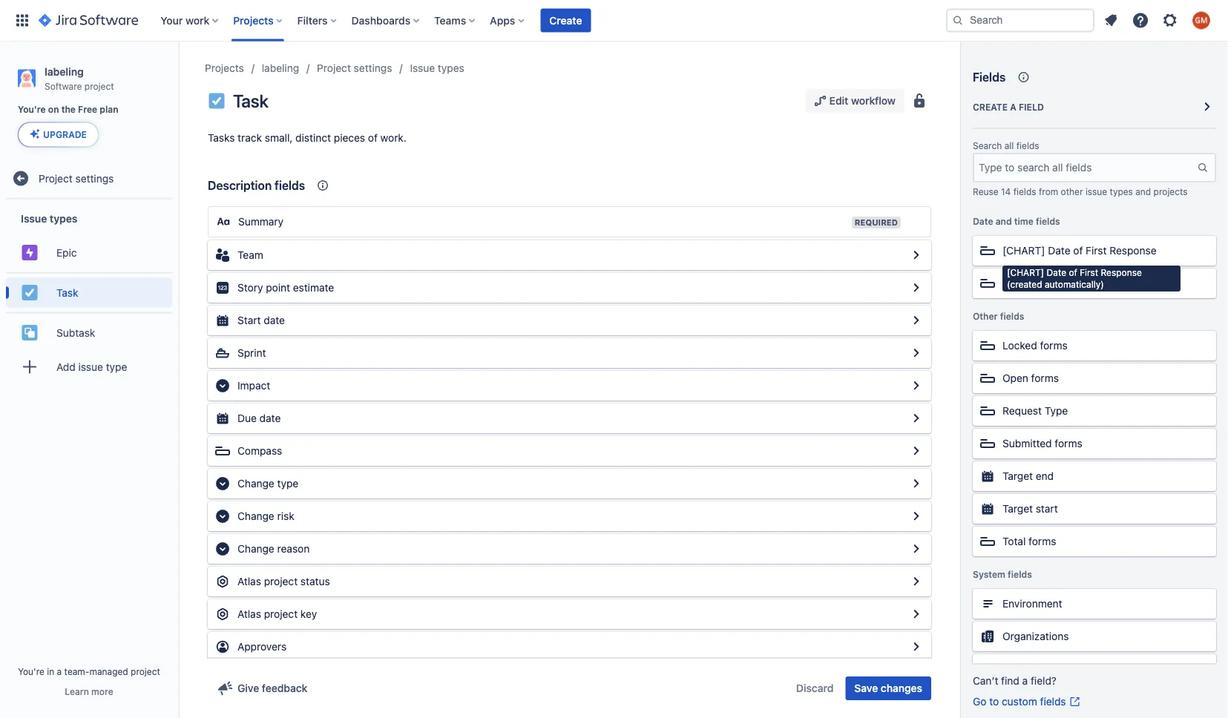 Task type: describe. For each thing, give the bounding box(es) containing it.
submitted forms
[[1003, 438, 1083, 450]]

first for [chart] date of first response
[[1086, 245, 1107, 257]]

your work button
[[156, 9, 224, 32]]

open field configuration image for atlas project status
[[908, 573, 926, 591]]

find
[[1002, 675, 1020, 687]]

start date
[[238, 314, 285, 327]]

start date button
[[208, 306, 932, 336]]

1 horizontal spatial project
[[317, 62, 351, 74]]

tasks track small, distinct pieces of work.
[[208, 132, 407, 144]]

environment button
[[973, 589, 1217, 619]]

settings image
[[1162, 12, 1180, 29]]

tasks
[[208, 132, 235, 144]]

submitted
[[1003, 438, 1052, 450]]

fields left this link will be opened in a new tab image
[[1040, 696, 1066, 708]]

can't find a field?
[[973, 675, 1057, 687]]

dashboards
[[352, 14, 411, 26]]

end
[[1036, 470, 1054, 483]]

create for create
[[550, 14, 582, 26]]

change for change type
[[238, 478, 275, 490]]

open field configuration image for type
[[908, 475, 926, 493]]

0 vertical spatial of
[[368, 132, 378, 144]]

open field configuration image for reason
[[908, 540, 926, 558]]

key
[[301, 608, 317, 621]]

type inside "change type" button
[[277, 478, 299, 490]]

Type to search all fields text field
[[975, 154, 1197, 181]]

estimate inside "button"
[[1043, 663, 1084, 676]]

create button
[[541, 9, 591, 32]]

team-
[[64, 667, 89, 677]]

go to custom fields
[[973, 696, 1066, 708]]

filters button
[[293, 9, 343, 32]]

change type button
[[208, 469, 932, 499]]

you're for you're on the free plan
[[18, 104, 46, 115]]

date for [chart] date of first response
[[1048, 245, 1071, 257]]

0 horizontal spatial project settings link
[[6, 164, 172, 193]]

projects for 'projects' link at the left top of page
[[205, 62, 244, 74]]

summary
[[238, 216, 284, 228]]

0 vertical spatial date
[[973, 216, 994, 226]]

compass button
[[208, 437, 932, 466]]

Search field
[[947, 9, 1095, 32]]

due date button
[[208, 404, 932, 434]]

types for issue types link
[[438, 62, 465, 74]]

target for target start
[[1003, 503, 1033, 515]]

this link will be opened in a new tab image
[[1069, 696, 1081, 708]]

pieces
[[334, 132, 365, 144]]

estimate inside button
[[293, 282, 334, 294]]

reuse 14 fields from other issue types and projects
[[973, 186, 1188, 197]]

total forms button
[[973, 527, 1217, 557]]

issue for issue types link
[[410, 62, 435, 74]]

can't
[[973, 675, 999, 687]]

epic
[[56, 246, 77, 259]]

1 vertical spatial in
[[47, 667, 54, 677]]

0 vertical spatial issue
[[1086, 186, 1108, 197]]

search image
[[952, 14, 964, 26]]

original estimate button
[[973, 655, 1217, 684]]

discard
[[796, 683, 834, 695]]

learn more
[[65, 687, 113, 697]]

banner containing your work
[[0, 0, 1229, 42]]

sprint
[[238, 347, 266, 359]]

time
[[1015, 216, 1034, 226]]

fields right time
[[1036, 216, 1061, 226]]

impact
[[238, 380, 270, 392]]

open forms button
[[973, 364, 1217, 393]]

task group
[[6, 272, 172, 312]]

other
[[973, 311, 998, 321]]

labeling for labeling software project
[[45, 65, 84, 78]]

project inside labeling software project
[[84, 81, 114, 91]]

sprint button
[[208, 339, 932, 368]]

date for [chart] date of first response (created automatically)
[[1047, 268, 1067, 278]]

team
[[238, 249, 263, 261]]

0 vertical spatial project settings
[[317, 62, 392, 74]]

subtask
[[56, 327, 95, 339]]

issue type icon image
[[208, 92, 226, 110]]

teams button
[[430, 9, 481, 32]]

time
[[1048, 277, 1072, 290]]

forms for open forms
[[1032, 372, 1059, 385]]

the
[[61, 104, 76, 115]]

search
[[973, 141, 1002, 151]]

your work
[[161, 14, 210, 26]]

[chart] date of first response (created automatically) tooltip
[[1003, 266, 1181, 292]]

give
[[238, 683, 259, 695]]

type inside add issue type button
[[106, 361, 127, 373]]

project inside button
[[264, 576, 298, 588]]

reuse
[[973, 186, 999, 197]]

small,
[[265, 132, 293, 144]]

project settings inside project settings link
[[39, 172, 114, 184]]

open forms
[[1003, 372, 1059, 385]]

feedback
[[262, 683, 308, 695]]

you're on the free plan
[[18, 104, 118, 115]]

issue inside add issue type button
[[78, 361, 103, 373]]

1 vertical spatial project
[[39, 172, 73, 184]]

custom
[[1002, 696, 1038, 708]]

apps
[[490, 14, 515, 26]]

upgrade button
[[19, 123, 98, 146]]

[chart] for [chart] time in status
[[1003, 277, 1046, 290]]

all
[[1005, 141, 1014, 151]]

other
[[1061, 186, 1083, 197]]

date for start date
[[264, 314, 285, 327]]

[chart] time in status
[[1003, 277, 1117, 290]]

edit
[[830, 95, 849, 107]]

search all fields
[[973, 141, 1040, 151]]

locked forms button
[[973, 331, 1217, 361]]

change type
[[238, 478, 299, 490]]

labeling link
[[262, 59, 299, 77]]

you're in a team-managed project
[[18, 667, 160, 677]]

distinct
[[296, 132, 331, 144]]

change for change risk
[[238, 510, 275, 523]]

projects for 'projects' popup button
[[233, 14, 274, 26]]

reason
[[277, 543, 310, 555]]

target end button
[[973, 462, 1217, 491]]

task link
[[6, 278, 172, 308]]

apps button
[[486, 9, 530, 32]]

change reason button
[[208, 534, 932, 564]]

give feedback
[[238, 683, 308, 695]]

story point estimate button
[[208, 273, 932, 303]]

issue types link
[[410, 59, 465, 77]]

team button
[[208, 241, 932, 270]]

fields right system
[[1008, 569, 1032, 580]]

issue types for issue types link
[[410, 62, 465, 74]]

[chart] inside [chart] date of first response (created automatically)
[[1007, 268, 1045, 278]]

other fields
[[973, 311, 1025, 321]]

field
[[1019, 102, 1044, 112]]

you're for you're in a team-managed project
[[18, 667, 44, 677]]

first for [chart] date of first response (created automatically)
[[1080, 268, 1099, 278]]

target start button
[[973, 494, 1217, 524]]

free
[[78, 104, 97, 115]]

locked forms
[[1003, 340, 1068, 352]]

types for group containing issue types
[[50, 212, 77, 225]]

on
[[48, 104, 59, 115]]

request type
[[1003, 405, 1068, 417]]

open field configuration image for date
[[908, 410, 926, 428]]

more information about the fields image
[[1015, 68, 1033, 86]]



Task type: locate. For each thing, give the bounding box(es) containing it.
open field configuration image for team
[[908, 246, 926, 264]]

open field configuration image inside atlas project status button
[[908, 573, 926, 591]]

a left field
[[1011, 102, 1017, 112]]

and
[[1136, 186, 1152, 197], [996, 216, 1012, 226]]

open
[[1003, 372, 1029, 385]]

learn
[[65, 687, 89, 697]]

project right the managed
[[131, 667, 160, 677]]

open field configuration image inside atlas project key "button"
[[908, 606, 926, 624]]

atlas
[[238, 576, 261, 588], [238, 608, 261, 621]]

change down the change risk
[[238, 543, 275, 555]]

0 horizontal spatial types
[[50, 212, 77, 225]]

save changes
[[855, 683, 923, 695]]

types inside issue types link
[[438, 62, 465, 74]]

0 horizontal spatial project settings
[[39, 172, 114, 184]]

sidebar navigation image
[[162, 59, 194, 89]]

0 horizontal spatial and
[[996, 216, 1012, 226]]

forms right the 'locked'
[[1040, 340, 1068, 352]]

change for change reason
[[238, 543, 275, 555]]

type up the risk
[[277, 478, 299, 490]]

task inside task "link"
[[56, 287, 78, 299]]

2 open field configuration image from the top
[[908, 344, 926, 362]]

target left 'start' on the bottom
[[1003, 503, 1033, 515]]

fields
[[973, 70, 1006, 84]]

type down subtask link at top
[[106, 361, 127, 373]]

date
[[973, 216, 994, 226], [1048, 245, 1071, 257], [1047, 268, 1067, 278]]

issue down teams
[[410, 62, 435, 74]]

1 horizontal spatial type
[[277, 478, 299, 490]]

open field configuration image
[[908, 246, 926, 264], [908, 312, 926, 330], [908, 377, 926, 395], [908, 442, 926, 460], [908, 508, 926, 526], [908, 573, 926, 591], [908, 638, 926, 656]]

group
[[6, 199, 172, 391]]

projects up issue type icon
[[205, 62, 244, 74]]

2 target from the top
[[1003, 503, 1033, 515]]

0 horizontal spatial a
[[57, 667, 62, 677]]

3 open field configuration image from the top
[[908, 410, 926, 428]]

0 vertical spatial target
[[1003, 470, 1033, 483]]

open field configuration image inside start date button
[[908, 312, 926, 330]]

atlas up approvers
[[238, 608, 261, 621]]

project settings link down the upgrade
[[6, 164, 172, 193]]

1 horizontal spatial and
[[1136, 186, 1152, 197]]

organizations button
[[973, 622, 1217, 652]]

1 vertical spatial settings
[[75, 172, 114, 184]]

organizations
[[1003, 631, 1069, 643]]

0 vertical spatial task
[[233, 91, 268, 111]]

open field configuration image for approvers
[[908, 638, 926, 656]]

to
[[990, 696, 999, 708]]

issue types down teams
[[410, 62, 465, 74]]

response for [chart] date of first response (created automatically)
[[1101, 268, 1142, 278]]

0 vertical spatial change
[[238, 478, 275, 490]]

1 vertical spatial target
[[1003, 503, 1033, 515]]

open field configuration image
[[908, 279, 926, 297], [908, 344, 926, 362], [908, 410, 926, 428], [908, 475, 926, 493], [908, 540, 926, 558], [908, 606, 926, 624]]

14
[[1001, 186, 1011, 197]]

2 change from the top
[[238, 510, 275, 523]]

1 open field configuration image from the top
[[908, 246, 926, 264]]

0 vertical spatial create
[[550, 14, 582, 26]]

open field configuration image inside change risk button
[[908, 508, 926, 526]]

issue right "other"
[[1086, 186, 1108, 197]]

2 atlas from the top
[[238, 608, 261, 621]]

0 horizontal spatial task
[[56, 287, 78, 299]]

in right the time
[[1075, 277, 1083, 290]]

issue types inside group
[[21, 212, 77, 225]]

work
[[186, 14, 210, 26]]

type
[[1045, 405, 1068, 417]]

1 vertical spatial date
[[1048, 245, 1071, 257]]

settings
[[354, 62, 392, 74], [75, 172, 114, 184]]

1 vertical spatial atlas
[[238, 608, 261, 621]]

1 horizontal spatial estimate
[[1043, 663, 1084, 676]]

project
[[84, 81, 114, 91], [264, 576, 298, 588], [264, 608, 298, 621], [131, 667, 160, 677]]

of inside button
[[1074, 245, 1083, 257]]

you're left on
[[18, 104, 46, 115]]

target end
[[1003, 470, 1054, 483]]

type
[[106, 361, 127, 373], [277, 478, 299, 490]]

1 vertical spatial and
[[996, 216, 1012, 226]]

atlas inside atlas project key "button"
[[238, 608, 261, 621]]

status
[[1086, 277, 1117, 290]]

date down the reuse
[[973, 216, 994, 226]]

2 vertical spatial change
[[238, 543, 275, 555]]

forms right "open"
[[1032, 372, 1059, 385]]

[chart] time in status button
[[973, 269, 1217, 298]]

0 horizontal spatial create
[[550, 14, 582, 26]]

task down epic
[[56, 287, 78, 299]]

labeling up software
[[45, 65, 84, 78]]

[chart] up (created
[[1007, 268, 1045, 278]]

open field configuration image for impact
[[908, 377, 926, 395]]

task
[[233, 91, 268, 111], [56, 287, 78, 299]]

original
[[1003, 663, 1040, 676]]

project settings link
[[317, 59, 392, 77], [6, 164, 172, 193]]

1 vertical spatial change
[[238, 510, 275, 523]]

date up [chart] date of first response (created automatically)
[[1048, 245, 1071, 257]]

atlas inside atlas project status button
[[238, 576, 261, 588]]

issue types for group containing issue types
[[21, 212, 77, 225]]

add
[[56, 361, 76, 373]]

1 horizontal spatial create
[[973, 102, 1008, 112]]

types
[[438, 62, 465, 74], [1110, 186, 1133, 197], [50, 212, 77, 225]]

open field configuration image inside "change type" button
[[908, 475, 926, 493]]

0 vertical spatial and
[[1136, 186, 1152, 197]]

0 vertical spatial issue
[[410, 62, 435, 74]]

2 vertical spatial date
[[1047, 268, 1067, 278]]

6 open field configuration image from the top
[[908, 606, 926, 624]]

atlas project key
[[238, 608, 317, 621]]

field?
[[1031, 675, 1057, 687]]

1 change from the top
[[238, 478, 275, 490]]

0 horizontal spatial type
[[106, 361, 127, 373]]

forms inside total forms button
[[1029, 536, 1057, 548]]

create inside 'button'
[[550, 14, 582, 26]]

compass
[[238, 445, 282, 457]]

1 vertical spatial estimate
[[1043, 663, 1084, 676]]

open field configuration image inside due date button
[[908, 410, 926, 428]]

0 vertical spatial response
[[1110, 245, 1157, 257]]

1 target from the top
[[1003, 470, 1033, 483]]

in
[[1075, 277, 1083, 290], [47, 667, 54, 677]]

[chart] left the time
[[1003, 277, 1046, 290]]

forms down the type
[[1055, 438, 1083, 450]]

0 horizontal spatial project
[[39, 172, 73, 184]]

your
[[161, 14, 183, 26]]

impact button
[[208, 371, 932, 401]]

0 horizontal spatial issue
[[21, 212, 47, 225]]

1 vertical spatial type
[[277, 478, 299, 490]]

date inside [chart] date of first response (created automatically)
[[1047, 268, 1067, 278]]

more information about the context fields image
[[314, 177, 332, 194]]

change risk button
[[208, 502, 932, 532]]

open field configuration image for point
[[908, 279, 926, 297]]

first up [chart] date of first response (created automatically) tooltip
[[1086, 245, 1107, 257]]

appswitcher icon image
[[13, 12, 31, 29]]

fields
[[1017, 141, 1040, 151], [275, 179, 305, 193], [1014, 186, 1037, 197], [1036, 216, 1061, 226], [1001, 311, 1025, 321], [1008, 569, 1032, 580], [1040, 696, 1066, 708]]

project settings
[[317, 62, 392, 74], [39, 172, 114, 184]]

types up epic
[[50, 212, 77, 225]]

change risk
[[238, 510, 294, 523]]

1 vertical spatial projects
[[205, 62, 244, 74]]

and left projects
[[1136, 186, 1152, 197]]

save changes button
[[846, 677, 932, 701]]

0 vertical spatial estimate
[[293, 282, 334, 294]]

open field configuration image inside impact button
[[908, 377, 926, 395]]

story
[[238, 282, 263, 294]]

fields right all
[[1017, 141, 1040, 151]]

a for you're in a team-managed project
[[57, 667, 62, 677]]

and left time
[[996, 216, 1012, 226]]

0 vertical spatial project
[[317, 62, 351, 74]]

4 open field configuration image from the top
[[908, 442, 926, 460]]

first inside [chart] date of first response (created automatically)
[[1080, 268, 1099, 278]]

settings down the upgrade
[[75, 172, 114, 184]]

projects inside popup button
[[233, 14, 274, 26]]

0 vertical spatial you're
[[18, 104, 46, 115]]

your profile and settings image
[[1193, 12, 1211, 29]]

in left team-
[[47, 667, 54, 677]]

issue inside group
[[21, 212, 47, 225]]

open field configuration image inside sprint button
[[908, 344, 926, 362]]

0 vertical spatial first
[[1086, 245, 1107, 257]]

6 open field configuration image from the top
[[908, 573, 926, 591]]

description fields
[[208, 179, 305, 193]]

types down teams
[[438, 62, 465, 74]]

2 vertical spatial of
[[1069, 268, 1078, 278]]

create for create a field
[[973, 102, 1008, 112]]

0 vertical spatial type
[[106, 361, 127, 373]]

fields right 14 on the top right
[[1014, 186, 1037, 197]]

edit workflow button
[[806, 89, 905, 113]]

[chart] for [chart] date of first response
[[1003, 245, 1046, 257]]

response for [chart] date of first response
[[1110, 245, 1157, 257]]

1 horizontal spatial types
[[438, 62, 465, 74]]

0 horizontal spatial issue types
[[21, 212, 77, 225]]

project inside "button"
[[264, 608, 298, 621]]

banner
[[0, 0, 1229, 42]]

2 open field configuration image from the top
[[908, 312, 926, 330]]

edit workflow
[[830, 95, 896, 107]]

project settings link down the dashboards
[[317, 59, 392, 77]]

1 vertical spatial issue
[[21, 212, 47, 225]]

1 vertical spatial you're
[[18, 667, 44, 677]]

1 horizontal spatial project settings
[[317, 62, 392, 74]]

more
[[91, 687, 113, 697]]

1 horizontal spatial issue types
[[410, 62, 465, 74]]

1 horizontal spatial project settings link
[[317, 59, 392, 77]]

issue for group containing issue types
[[21, 212, 47, 225]]

1 horizontal spatial a
[[1011, 102, 1017, 112]]

go to custom fields link
[[973, 695, 1081, 710]]

forms for total forms
[[1029, 536, 1057, 548]]

add issue type button
[[6, 352, 172, 382]]

of left work.
[[368, 132, 378, 144]]

forms for locked forms
[[1040, 340, 1068, 352]]

start
[[238, 314, 261, 327]]

1 horizontal spatial settings
[[354, 62, 392, 74]]

of
[[368, 132, 378, 144], [1074, 245, 1083, 257], [1069, 268, 1078, 278]]

response
[[1110, 245, 1157, 257], [1101, 268, 1142, 278]]

change reason
[[238, 543, 310, 555]]

5 open field configuration image from the top
[[908, 508, 926, 526]]

jira software image
[[39, 12, 138, 29], [39, 12, 138, 29]]

1 vertical spatial task
[[56, 287, 78, 299]]

2 horizontal spatial types
[[1110, 186, 1133, 197]]

create
[[550, 14, 582, 26], [973, 102, 1008, 112]]

projects up labeling 'link'
[[233, 14, 274, 26]]

help image
[[1132, 12, 1150, 29]]

date inside button
[[1048, 245, 1071, 257]]

automatically)
[[1045, 279, 1104, 290]]

of inside [chart] date of first response (created automatically)
[[1069, 268, 1078, 278]]

0 horizontal spatial labeling
[[45, 65, 84, 78]]

labeling for labeling
[[262, 62, 299, 74]]

project up atlas project key
[[264, 576, 298, 588]]

target for target end
[[1003, 470, 1033, 483]]

settings down the dashboards
[[354, 62, 392, 74]]

project down upgrade button
[[39, 172, 73, 184]]

1 vertical spatial date
[[260, 412, 281, 425]]

open field configuration image for compass
[[908, 442, 926, 460]]

dashboards button
[[347, 9, 425, 32]]

project settings down the upgrade
[[39, 172, 114, 184]]

0 vertical spatial types
[[438, 62, 465, 74]]

atlas for atlas project key
[[238, 608, 261, 621]]

first inside button
[[1086, 245, 1107, 257]]

1 horizontal spatial in
[[1075, 277, 1083, 290]]

4 open field configuration image from the top
[[908, 475, 926, 493]]

0 vertical spatial in
[[1075, 277, 1083, 290]]

of for [chart] date of first response
[[1074, 245, 1083, 257]]

open field configuration image for project
[[908, 606, 926, 624]]

add issue type image
[[21, 358, 39, 376]]

date for due date
[[260, 412, 281, 425]]

1 open field configuration image from the top
[[908, 279, 926, 297]]

0 vertical spatial issue types
[[410, 62, 465, 74]]

of for [chart] date of first response (created automatically)
[[1069, 268, 1078, 278]]

in inside button
[[1075, 277, 1083, 290]]

a for can't find a field?
[[1023, 675, 1028, 687]]

forms right total at the bottom of page
[[1029, 536, 1057, 548]]

0 horizontal spatial settings
[[75, 172, 114, 184]]

project down the filters 'dropdown button' at the left top of the page
[[317, 62, 351, 74]]

1 vertical spatial project settings link
[[6, 164, 172, 193]]

7 open field configuration image from the top
[[908, 638, 926, 656]]

3 change from the top
[[238, 543, 275, 555]]

no restrictions image
[[911, 92, 929, 110]]

response inside [chart] date of first response button
[[1110, 245, 1157, 257]]

issue up epic link
[[21, 212, 47, 225]]

1 vertical spatial issue
[[78, 361, 103, 373]]

2 vertical spatial types
[[50, 212, 77, 225]]

5 open field configuration image from the top
[[908, 540, 926, 558]]

forms inside open forms button
[[1032, 372, 1059, 385]]

1 horizontal spatial labeling
[[262, 62, 299, 74]]

teams
[[434, 14, 466, 26]]

approvers button
[[208, 632, 932, 662]]

0 horizontal spatial estimate
[[293, 282, 334, 294]]

types down type to search all fields "text field"
[[1110, 186, 1133, 197]]

system
[[973, 569, 1006, 580]]

open field configuration image inside the approvers button
[[908, 638, 926, 656]]

forms for submitted forms
[[1055, 438, 1083, 450]]

upgrade
[[43, 129, 87, 140]]

approvers
[[238, 641, 287, 653]]

[chart] date of first response
[[1003, 245, 1157, 257]]

1 atlas from the top
[[238, 576, 261, 588]]

1 horizontal spatial task
[[233, 91, 268, 111]]

1 vertical spatial types
[[1110, 186, 1133, 197]]

open field configuration image for start date
[[908, 312, 926, 330]]

notifications image
[[1102, 12, 1120, 29]]

a left team-
[[57, 667, 62, 677]]

system fields
[[973, 569, 1032, 580]]

atlas project status
[[238, 576, 330, 588]]

open field configuration image inside "change reason" button
[[908, 540, 926, 558]]

1 vertical spatial create
[[973, 102, 1008, 112]]

2 you're from the top
[[18, 667, 44, 677]]

atlas down change reason
[[238, 576, 261, 588]]

labeling
[[262, 62, 299, 74], [45, 65, 84, 78]]

create right apps dropdown button
[[550, 14, 582, 26]]

open field configuration image inside the team button
[[908, 246, 926, 264]]

date up automatically)
[[1047, 268, 1067, 278]]

1 vertical spatial of
[[1074, 245, 1083, 257]]

open field configuration image inside compass button
[[908, 442, 926, 460]]

date right start
[[264, 314, 285, 327]]

forms inside locked forms button
[[1040, 340, 1068, 352]]

response inside [chart] date of first response (created automatically)
[[1101, 268, 1142, 278]]

change down compass
[[238, 478, 275, 490]]

0 horizontal spatial issue
[[78, 361, 103, 373]]

change left the risk
[[238, 510, 275, 523]]

group containing issue types
[[6, 199, 172, 391]]

0 horizontal spatial in
[[47, 667, 54, 677]]

date right due
[[260, 412, 281, 425]]

issue right add
[[78, 361, 103, 373]]

request
[[1003, 405, 1042, 417]]

0 vertical spatial settings
[[354, 62, 392, 74]]

environment
[[1003, 598, 1063, 610]]

first up automatically)
[[1080, 268, 1099, 278]]

open field configuration image inside story point estimate button
[[908, 279, 926, 297]]

0 vertical spatial atlas
[[238, 576, 261, 588]]

1 vertical spatial issue types
[[21, 212, 77, 225]]

project settings down the dashboards
[[317, 62, 392, 74]]

1 vertical spatial response
[[1101, 268, 1142, 278]]

estimate right point
[[293, 282, 334, 294]]

primary element
[[9, 0, 947, 41]]

labeling down 'projects' popup button
[[262, 62, 299, 74]]

2 horizontal spatial a
[[1023, 675, 1028, 687]]

0 vertical spatial project settings link
[[317, 59, 392, 77]]

required
[[855, 218, 898, 228]]

description
[[208, 179, 272, 193]]

[chart] date of first response button
[[973, 236, 1217, 266]]

task right issue type icon
[[233, 91, 268, 111]]

due
[[238, 412, 257, 425]]

labeling inside labeling software project
[[45, 65, 84, 78]]

date and time fields
[[973, 216, 1061, 226]]

of up [chart] date of first response (created automatically)
[[1074, 245, 1083, 257]]

estimate
[[293, 282, 334, 294], [1043, 663, 1084, 676]]

project left key
[[264, 608, 298, 621]]

create a field
[[973, 102, 1044, 112]]

risk
[[277, 510, 294, 523]]

change
[[238, 478, 275, 490], [238, 510, 275, 523], [238, 543, 275, 555]]

project up plan
[[84, 81, 114, 91]]

start
[[1036, 503, 1058, 515]]

issue types up epic
[[21, 212, 77, 225]]

[chart] down time
[[1003, 245, 1046, 257]]

1 horizontal spatial issue
[[410, 62, 435, 74]]

a right find
[[1023, 675, 1028, 687]]

atlas for atlas project status
[[238, 576, 261, 588]]

fields left more information about the context fields image
[[275, 179, 305, 193]]

1 you're from the top
[[18, 104, 46, 115]]

open field configuration image for change risk
[[908, 508, 926, 526]]

estimate up this link will be opened in a new tab image
[[1043, 663, 1084, 676]]

from
[[1039, 186, 1059, 197]]

forms inside submitted forms button
[[1055, 438, 1083, 450]]

types inside group
[[50, 212, 77, 225]]

response down [chart] date of first response button
[[1101, 268, 1142, 278]]

of up automatically)
[[1069, 268, 1078, 278]]

locked
[[1003, 340, 1038, 352]]

response up status
[[1110, 245, 1157, 257]]

original estimate
[[1003, 663, 1084, 676]]

target left 'end'
[[1003, 470, 1033, 483]]

labeling software project
[[45, 65, 114, 91]]

3 open field configuration image from the top
[[908, 377, 926, 395]]

0 vertical spatial projects
[[233, 14, 274, 26]]

1 vertical spatial project settings
[[39, 172, 114, 184]]

0 vertical spatial date
[[264, 314, 285, 327]]

create down fields
[[973, 102, 1008, 112]]

1 vertical spatial first
[[1080, 268, 1099, 278]]

1 horizontal spatial issue
[[1086, 186, 1108, 197]]

you're left team-
[[18, 667, 44, 677]]

fields right other
[[1001, 311, 1025, 321]]

epic link
[[6, 238, 172, 267]]



Task type: vqa. For each thing, say whether or not it's contained in the screenshot.
Do
no



